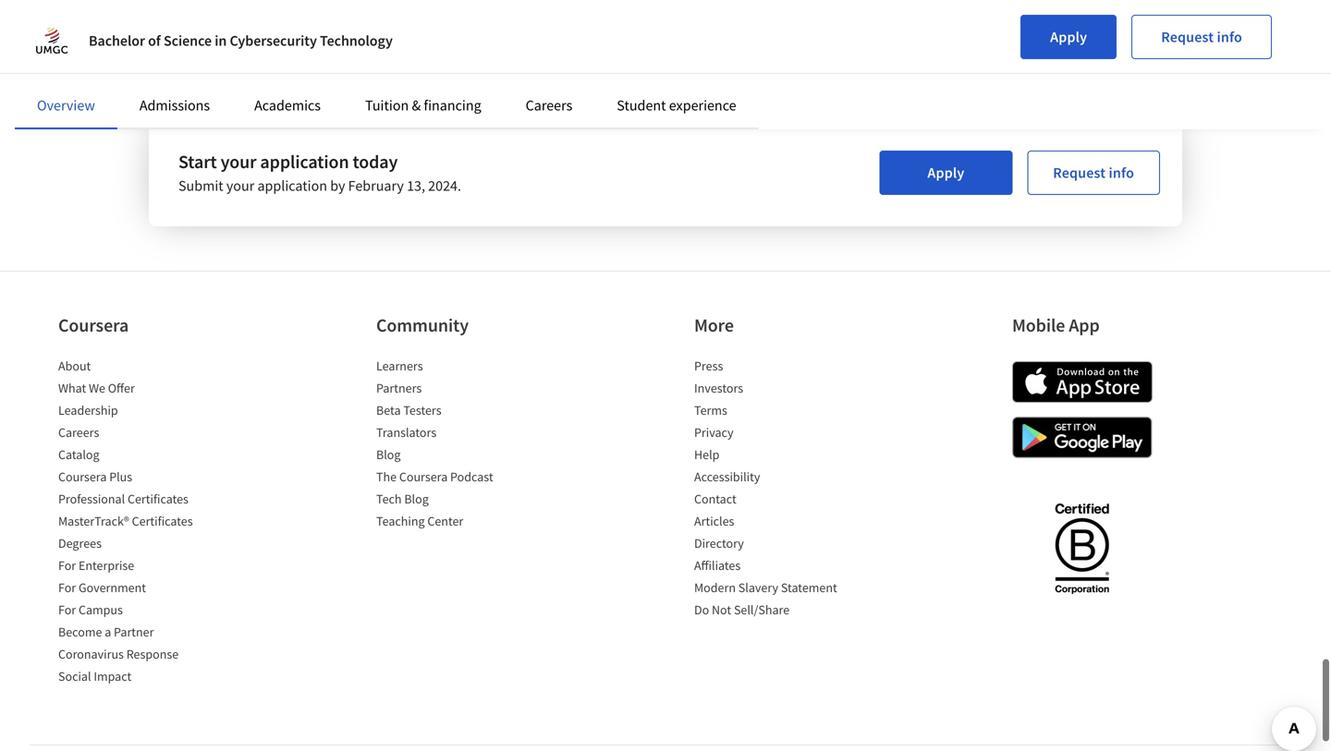 Task type: vqa. For each thing, say whether or not it's contained in the screenshot.
the left 'find'
no



Task type: describe. For each thing, give the bounding box(es) containing it.
0 vertical spatial blog
[[376, 446, 401, 463]]

blog link
[[376, 446, 401, 463]]

the
[[376, 469, 397, 485]]

student
[[617, 96, 666, 115]]

terms
[[694, 402, 727, 419]]

about link
[[58, 358, 91, 374]]

for enterprise link
[[58, 557, 134, 574]]

what
[[58, 380, 86, 397]]

1 vertical spatial careers link
[[58, 424, 99, 441]]

science
[[164, 31, 212, 50]]

1 vertical spatial your
[[226, 177, 254, 195]]

help link
[[694, 446, 720, 463]]

we
[[89, 380, 105, 397]]

impact
[[94, 668, 131, 685]]

press investors terms privacy help accessibility contact articles directory affiliates modern slavery statement do not sell/share
[[694, 358, 837, 618]]

careers inside about what we offer leadership careers catalog coursera plus professional certificates mastertrack® certificates degrees for enterprise for government for campus become a partner coronavirus response social impact
[[58, 424, 99, 441]]

degrees
[[58, 535, 102, 552]]

for government link
[[58, 580, 146, 596]]

teaching
[[376, 513, 425, 530]]

apply button for bachelor of science in cybersecurity technology
[[1021, 15, 1117, 59]]

leadership
[[58, 402, 118, 419]]

testers
[[403, 402, 442, 419]]

coursera for about what we offer leadership careers catalog coursera plus professional certificates mastertrack® certificates degrees for enterprise for government for campus become a partner coronavirus response social impact
[[58, 469, 107, 485]]

start
[[178, 150, 217, 173]]

academics link
[[254, 96, 321, 115]]

request info for submit your application by february 13, 2024.
[[1053, 164, 1134, 182]]

plus
[[109, 469, 132, 485]]

accessibility
[[694, 469, 760, 485]]

by
[[330, 177, 345, 195]]

academics
[[254, 96, 321, 115]]

become a partner link
[[58, 624, 154, 641]]

sell/share
[[734, 602, 790, 618]]

tuition
[[365, 96, 409, 115]]

cybersecurity
[[230, 31, 317, 50]]

articles link
[[694, 513, 734, 530]]

response
[[126, 646, 179, 663]]

admissions link
[[139, 96, 210, 115]]

apply for submit your application by february 13, 2024.
[[928, 164, 965, 182]]

request info button for submit your application by february 13, 2024.
[[1027, 151, 1160, 195]]

offer
[[108, 380, 135, 397]]

professional
[[58, 491, 125, 508]]

overview link
[[37, 96, 95, 115]]

financing
[[424, 96, 481, 115]]

mastertrack® certificates link
[[58, 513, 193, 530]]

university of maryland global campus logo image
[[30, 18, 74, 63]]

partner
[[114, 624, 154, 641]]

statement
[[781, 580, 837, 596]]

info for submit your application by february 13, 2024.
[[1109, 164, 1134, 182]]

today
[[353, 150, 398, 173]]

request for submit your application by february 13, 2024.
[[1053, 164, 1106, 182]]

a
[[105, 624, 111, 641]]

slavery
[[739, 580, 779, 596]]

1 vertical spatial application
[[257, 177, 327, 195]]

coronavirus
[[58, 646, 124, 663]]

2024.
[[428, 177, 461, 195]]

request info for bachelor of science in cybersecurity technology
[[1161, 28, 1243, 46]]

tech
[[376, 491, 402, 508]]

enterprise
[[79, 557, 134, 574]]

overview
[[37, 96, 95, 115]]

0 vertical spatial your
[[221, 150, 257, 173]]

privacy link
[[694, 424, 734, 441]]

center
[[427, 513, 463, 530]]

mastertrack®
[[58, 513, 129, 530]]

modern slavery statement link
[[694, 580, 837, 596]]

in
[[215, 31, 227, 50]]

submit
[[178, 177, 223, 195]]

do
[[694, 602, 709, 618]]

student experience link
[[617, 96, 736, 115]]

logo of certified b corporation image
[[1044, 493, 1120, 604]]

february
[[348, 177, 404, 195]]

learners partners beta testers translators blog the coursera podcast tech blog teaching center
[[376, 358, 493, 530]]

investors
[[694, 380, 743, 397]]

about what we offer leadership careers catalog coursera plus professional certificates mastertrack® certificates degrees for enterprise for government for campus become a partner coronavirus response social impact
[[58, 358, 193, 685]]

apply button for submit your application by february 13, 2024.
[[880, 151, 1013, 195]]

list for coursera
[[58, 357, 215, 690]]

3 for from the top
[[58, 602, 76, 618]]

leadership link
[[58, 402, 118, 419]]

1 vertical spatial certificates
[[132, 513, 193, 530]]



Task type: locate. For each thing, give the bounding box(es) containing it.
careers up the catalog "link"
[[58, 424, 99, 441]]

1 for from the top
[[58, 557, 76, 574]]

community
[[376, 314, 469, 337]]

careers left student in the top of the page
[[526, 96, 573, 115]]

1 horizontal spatial request
[[1161, 28, 1214, 46]]

coursera for learners partners beta testers translators blog the coursera podcast tech blog teaching center
[[399, 469, 448, 485]]

investors link
[[694, 380, 743, 397]]

beta testers link
[[376, 402, 442, 419]]

request for bachelor of science in cybersecurity technology
[[1161, 28, 1214, 46]]

coursera inside learners partners beta testers translators blog the coursera podcast tech blog teaching center
[[399, 469, 448, 485]]

student experience
[[617, 96, 736, 115]]

translators
[[376, 424, 437, 441]]

certificates
[[128, 491, 189, 508], [132, 513, 193, 530]]

for up for campus link on the left bottom of the page
[[58, 580, 76, 596]]

0 vertical spatial certificates
[[128, 491, 189, 508]]

0 vertical spatial careers link
[[526, 96, 573, 115]]

social
[[58, 668, 91, 685]]

careers
[[526, 96, 573, 115], [58, 424, 99, 441]]

request info
[[1161, 28, 1243, 46], [1053, 164, 1134, 182]]

coursera plus link
[[58, 469, 132, 485]]

0 horizontal spatial request
[[1053, 164, 1106, 182]]

for up become
[[58, 602, 76, 618]]

not
[[712, 602, 731, 618]]

translators link
[[376, 424, 437, 441]]

bachelor
[[89, 31, 145, 50]]

affiliates link
[[694, 557, 741, 574]]

1 horizontal spatial info
[[1217, 28, 1243, 46]]

become
[[58, 624, 102, 641]]

experience
[[669, 96, 736, 115]]

apply for bachelor of science in cybersecurity technology
[[1050, 28, 1087, 46]]

learners link
[[376, 358, 423, 374]]

catalog link
[[58, 446, 99, 463]]

press
[[694, 358, 723, 374]]

tuition & financing
[[365, 96, 481, 115]]

1 horizontal spatial apply button
[[1021, 15, 1117, 59]]

13,
[[407, 177, 425, 195]]

0 vertical spatial application
[[260, 150, 349, 173]]

2 vertical spatial for
[[58, 602, 76, 618]]

what we offer link
[[58, 380, 135, 397]]

affiliates
[[694, 557, 741, 574]]

download on the app store image
[[1012, 361, 1153, 403]]

coursera inside about what we offer leadership careers catalog coursera plus professional certificates mastertrack® certificates degrees for enterprise for government for campus become a partner coronavirus response social impact
[[58, 469, 107, 485]]

learners
[[376, 358, 423, 374]]

list
[[58, 357, 215, 690], [376, 357, 533, 534], [694, 357, 851, 623]]

terms link
[[694, 402, 727, 419]]

0 horizontal spatial info
[[1109, 164, 1134, 182]]

1 vertical spatial careers
[[58, 424, 99, 441]]

teaching center link
[[376, 513, 463, 530]]

application
[[260, 150, 349, 173], [257, 177, 327, 195]]

&
[[412, 96, 421, 115]]

0 horizontal spatial blog
[[376, 446, 401, 463]]

accessibility link
[[694, 469, 760, 485]]

1 vertical spatial for
[[58, 580, 76, 596]]

0 vertical spatial request
[[1161, 28, 1214, 46]]

0 vertical spatial apply button
[[1021, 15, 1117, 59]]

articles
[[694, 513, 734, 530]]

podcast
[[450, 469, 493, 485]]

partners
[[376, 380, 422, 397]]

application up "by" on the top left of the page
[[260, 150, 349, 173]]

your right submit
[[226, 177, 254, 195]]

coursera up about 'link'
[[58, 314, 129, 337]]

1 horizontal spatial list
[[376, 357, 533, 534]]

2 for from the top
[[58, 580, 76, 596]]

privacy
[[694, 424, 734, 441]]

0 horizontal spatial careers link
[[58, 424, 99, 441]]

1 horizontal spatial careers
[[526, 96, 573, 115]]

coursera up tech blog link
[[399, 469, 448, 485]]

list containing learners
[[376, 357, 533, 534]]

your
[[221, 150, 257, 173], [226, 177, 254, 195]]

coursera
[[58, 314, 129, 337], [58, 469, 107, 485], [399, 469, 448, 485]]

0 horizontal spatial request info
[[1053, 164, 1134, 182]]

do not sell/share link
[[694, 602, 790, 618]]

app
[[1069, 314, 1100, 337]]

directory
[[694, 535, 744, 552]]

coursera down the catalog
[[58, 469, 107, 485]]

apply button
[[1021, 15, 1117, 59], [880, 151, 1013, 195]]

get it on google play image
[[1012, 417, 1153, 459]]

bachelor of science in cybersecurity technology
[[89, 31, 393, 50]]

press link
[[694, 358, 723, 374]]

directory link
[[694, 535, 744, 552]]

1 horizontal spatial apply
[[1050, 28, 1087, 46]]

catalog
[[58, 446, 99, 463]]

1 list from the left
[[58, 357, 215, 690]]

1 vertical spatial apply button
[[880, 151, 1013, 195]]

certificates up mastertrack® certificates link
[[128, 491, 189, 508]]

0 vertical spatial request info
[[1161, 28, 1243, 46]]

beta
[[376, 402, 401, 419]]

0 vertical spatial info
[[1217, 28, 1243, 46]]

0 horizontal spatial apply
[[928, 164, 965, 182]]

mobile
[[1012, 314, 1065, 337]]

your right start
[[221, 150, 257, 173]]

certificates down professional certificates link
[[132, 513, 193, 530]]

request info button for bachelor of science in cybersecurity technology
[[1132, 15, 1272, 59]]

2 horizontal spatial list
[[694, 357, 851, 623]]

modern
[[694, 580, 736, 596]]

request info button
[[1132, 15, 1272, 59], [1027, 151, 1160, 195]]

professional certificates link
[[58, 491, 189, 508]]

list containing about
[[58, 357, 215, 690]]

about
[[58, 358, 91, 374]]

info
[[1217, 28, 1243, 46], [1109, 164, 1134, 182]]

1 vertical spatial request info
[[1053, 164, 1134, 182]]

careers link
[[526, 96, 573, 115], [58, 424, 99, 441]]

1 vertical spatial request info button
[[1027, 151, 1160, 195]]

application left "by" on the top left of the page
[[257, 177, 327, 195]]

list for more
[[694, 357, 851, 623]]

more
[[694, 314, 734, 337]]

1 vertical spatial info
[[1109, 164, 1134, 182]]

for down degrees
[[58, 557, 76, 574]]

campus
[[79, 602, 123, 618]]

2 list from the left
[[376, 357, 533, 534]]

blog up the
[[376, 446, 401, 463]]

partners link
[[376, 380, 422, 397]]

admissions
[[139, 96, 210, 115]]

0 vertical spatial apply
[[1050, 28, 1087, 46]]

apply
[[1050, 28, 1087, 46], [928, 164, 965, 182]]

0 horizontal spatial apply button
[[880, 151, 1013, 195]]

0 vertical spatial request info button
[[1132, 15, 1272, 59]]

contact link
[[694, 491, 737, 508]]

0 horizontal spatial list
[[58, 357, 215, 690]]

technology
[[320, 31, 393, 50]]

for
[[58, 557, 76, 574], [58, 580, 76, 596], [58, 602, 76, 618]]

government
[[79, 580, 146, 596]]

1 vertical spatial request
[[1053, 164, 1106, 182]]

1 horizontal spatial request info
[[1161, 28, 1243, 46]]

0 horizontal spatial careers
[[58, 424, 99, 441]]

info for bachelor of science in cybersecurity technology
[[1217, 28, 1243, 46]]

of
[[148, 31, 161, 50]]

3 list from the left
[[694, 357, 851, 623]]

list for community
[[376, 357, 533, 534]]

1 vertical spatial apply
[[928, 164, 965, 182]]

the coursera podcast link
[[376, 469, 493, 485]]

start your application today submit your application by february 13, 2024.
[[178, 150, 461, 195]]

0 vertical spatial for
[[58, 557, 76, 574]]

for campus link
[[58, 602, 123, 618]]

1 horizontal spatial blog
[[404, 491, 429, 508]]

1 vertical spatial blog
[[404, 491, 429, 508]]

1 horizontal spatial careers link
[[526, 96, 573, 115]]

degrees link
[[58, 535, 102, 552]]

mobile app
[[1012, 314, 1100, 337]]

tuition & financing link
[[365, 96, 481, 115]]

blog up teaching center link
[[404, 491, 429, 508]]

list containing press
[[694, 357, 851, 623]]

0 vertical spatial careers
[[526, 96, 573, 115]]

help
[[694, 446, 720, 463]]

careers link up the catalog "link"
[[58, 424, 99, 441]]

careers link left student in the top of the page
[[526, 96, 573, 115]]



